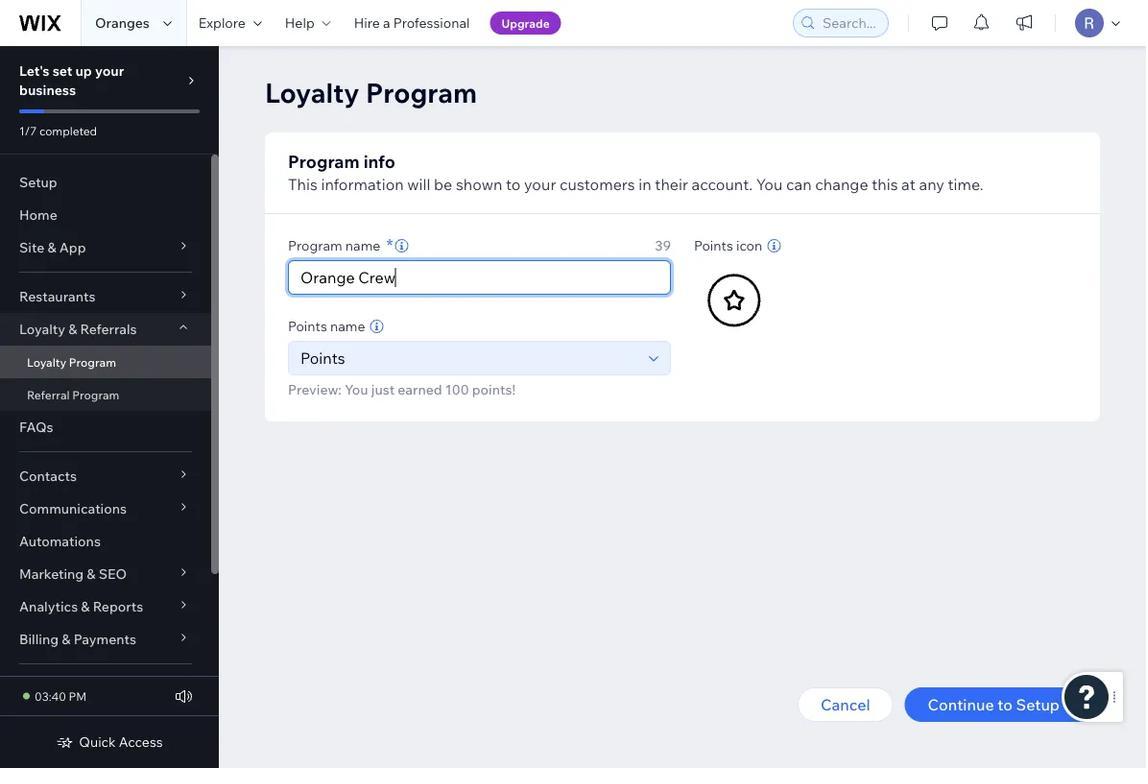 Task type: describe. For each thing, give the bounding box(es) containing it.
restaurants
[[19, 288, 95, 305]]

setup inside continue to setup button
[[1017, 695, 1060, 715]]

billing
[[19, 631, 59, 648]]

loyalty for loyalty & referrals popup button
[[19, 321, 65, 338]]

& for billing
[[62, 631, 71, 648]]

program info this information will be shown to your customers in their account. you can change this at any time.
[[288, 150, 984, 194]]

cancel
[[821, 695, 871, 715]]

setup inside setup link
[[19, 174, 57, 191]]

to inside button
[[998, 695, 1013, 715]]

at
[[902, 175, 916, 194]]

will
[[408, 175, 431, 194]]

billing & payments
[[19, 631, 136, 648]]

1/7
[[19, 123, 37, 138]]

oranges
[[95, 14, 150, 31]]

this
[[872, 175, 899, 194]]

preview: you just earned 100 points!
[[288, 381, 516, 398]]

name for points name
[[330, 318, 365, 335]]

loyalty & referrals
[[19, 321, 137, 338]]

analytics
[[19, 598, 78, 615]]

& for site
[[47, 239, 56, 256]]

continue to setup button
[[905, 688, 1101, 722]]

03:40
[[35, 689, 66, 704]]

analytics & reports
[[19, 598, 143, 615]]

faqs
[[19, 419, 53, 436]]

loyalty & referrals button
[[0, 313, 211, 346]]

& for analytics
[[81, 598, 90, 615]]

your inside program info this information will be shown to your customers in their account. you can change this at any time.
[[525, 175, 557, 194]]

hire
[[354, 14, 380, 31]]

preview:
[[288, 381, 342, 398]]

marketing
[[19, 566, 84, 583]]

referral program
[[27, 388, 119, 402]]

automations
[[19, 533, 101, 550]]

points icon
[[694, 237, 763, 254]]

cancel button
[[798, 688, 894, 722]]

icon
[[737, 237, 763, 254]]

1 horizontal spatial loyalty program
[[265, 75, 477, 109]]

restaurants button
[[0, 280, 211, 313]]

let's set up your business
[[19, 62, 124, 98]]

help
[[285, 14, 315, 31]]

site & app
[[19, 239, 86, 256]]

reports
[[93, 598, 143, 615]]

*
[[387, 234, 393, 256]]

app
[[59, 239, 86, 256]]

hire a professional link
[[343, 0, 482, 46]]

let's
[[19, 62, 50, 79]]

info
[[364, 150, 396, 172]]

professional
[[393, 14, 470, 31]]

this
[[288, 175, 318, 194]]

set
[[53, 62, 72, 79]]

hire a professional
[[354, 14, 470, 31]]

loyalty for loyalty program link
[[27, 355, 66, 369]]

marketing & seo button
[[0, 558, 211, 591]]

billing & payments button
[[0, 623, 211, 656]]

& for marketing
[[87, 566, 96, 583]]

information
[[321, 175, 404, 194]]

39
[[655, 237, 671, 254]]

setup link
[[0, 166, 211, 199]]

account.
[[692, 175, 753, 194]]

quick
[[79, 734, 116, 751]]

points!
[[472, 381, 516, 398]]

site
[[19, 239, 44, 256]]

Search... field
[[817, 10, 883, 37]]

100
[[446, 381, 469, 398]]

continue
[[928, 695, 995, 715]]

program name *
[[288, 234, 393, 256]]

referral program link
[[0, 378, 211, 411]]

just
[[372, 381, 395, 398]]

business
[[19, 82, 76, 98]]

points name
[[288, 318, 365, 335]]



Task type: vqa. For each thing, say whether or not it's contained in the screenshot.
Loyalty inside 'dropdown button'
yes



Task type: locate. For each thing, give the bounding box(es) containing it.
setup
[[19, 174, 57, 191], [1017, 695, 1060, 715]]

you
[[757, 175, 783, 194], [345, 381, 368, 398]]

& for loyalty
[[68, 321, 77, 338]]

name
[[346, 237, 381, 254], [330, 318, 365, 335]]

time.
[[949, 175, 984, 194]]

any
[[920, 175, 945, 194]]

to right shown
[[506, 175, 521, 194]]

0 vertical spatial you
[[757, 175, 783, 194]]

program inside program name *
[[288, 237, 343, 254]]

03:40 pm
[[35, 689, 87, 704]]

your left customers on the top of the page
[[525, 175, 557, 194]]

Points name field
[[295, 342, 644, 375]]

points for points icon
[[694, 237, 734, 254]]

home link
[[0, 199, 211, 231]]

your
[[95, 62, 124, 79], [525, 175, 557, 194]]

program inside program info this information will be shown to your customers in their account. you can change this at any time.
[[288, 150, 360, 172]]

program up faqs link
[[72, 388, 119, 402]]

loyalty inside popup button
[[19, 321, 65, 338]]

referrals
[[80, 321, 137, 338]]

home
[[19, 207, 57, 223]]

1 vertical spatial to
[[998, 695, 1013, 715]]

you left just on the left of page
[[345, 381, 368, 398]]

points
[[694, 237, 734, 254], [288, 318, 327, 335]]

0 horizontal spatial setup
[[19, 174, 57, 191]]

loyalty down help button
[[265, 75, 360, 109]]

payments
[[74, 631, 136, 648]]

their
[[655, 175, 689, 194]]

quick access
[[79, 734, 163, 751]]

explore
[[199, 14, 246, 31]]

referral
[[27, 388, 70, 402]]

& left seo
[[87, 566, 96, 583]]

1 vertical spatial loyalty
[[19, 321, 65, 338]]

contacts
[[19, 468, 77, 485]]

you left can
[[757, 175, 783, 194]]

program down this
[[288, 237, 343, 254]]

points for points name
[[288, 318, 327, 335]]

1 vertical spatial name
[[330, 318, 365, 335]]

continue to setup
[[928, 695, 1060, 715]]

Program name text field
[[295, 261, 665, 294]]

loyalty
[[265, 75, 360, 109], [19, 321, 65, 338], [27, 355, 66, 369]]

& right site
[[47, 239, 56, 256]]

contacts button
[[0, 460, 211, 493]]

name inside program name *
[[346, 237, 381, 254]]

upgrade button
[[490, 12, 562, 35]]

analytics & reports button
[[0, 591, 211, 623]]

sidebar element
[[0, 46, 219, 768]]

setup right continue
[[1017, 695, 1060, 715]]

customers
[[560, 175, 636, 194]]

0 vertical spatial loyalty
[[265, 75, 360, 109]]

marketing & seo
[[19, 566, 127, 583]]

help button
[[274, 0, 343, 46]]

0 vertical spatial name
[[346, 237, 381, 254]]

completed
[[39, 123, 97, 138]]

1 horizontal spatial setup
[[1017, 695, 1060, 715]]

& left referrals
[[68, 321, 77, 338]]

0 vertical spatial to
[[506, 175, 521, 194]]

1 horizontal spatial to
[[998, 695, 1013, 715]]

a
[[383, 14, 390, 31]]

name for program name *
[[346, 237, 381, 254]]

0 vertical spatial setup
[[19, 174, 57, 191]]

seo
[[99, 566, 127, 583]]

to right continue
[[998, 695, 1013, 715]]

to
[[506, 175, 521, 194], [998, 695, 1013, 715]]

1/7 completed
[[19, 123, 97, 138]]

loyalty down the restaurants
[[19, 321, 65, 338]]

&
[[47, 239, 56, 256], [68, 321, 77, 338], [87, 566, 96, 583], [81, 598, 90, 615], [62, 631, 71, 648]]

can
[[787, 175, 812, 194]]

loyalty program inside sidebar element
[[27, 355, 116, 369]]

points up preview:
[[288, 318, 327, 335]]

1 horizontal spatial points
[[694, 237, 734, 254]]

up
[[75, 62, 92, 79]]

shown
[[456, 175, 503, 194]]

0 vertical spatial your
[[95, 62, 124, 79]]

loyalty program up the referral program
[[27, 355, 116, 369]]

loyalty program link
[[0, 346, 211, 378]]

communications button
[[0, 493, 211, 525]]

program down loyalty & referrals popup button
[[69, 355, 116, 369]]

loyalty program up info
[[265, 75, 477, 109]]

upgrade
[[502, 16, 550, 30]]

setup up "home"
[[19, 174, 57, 191]]

in
[[639, 175, 652, 194]]

loyalty up 'referral'
[[27, 355, 66, 369]]

& right the billing
[[62, 631, 71, 648]]

communications
[[19, 500, 127, 517]]

0 vertical spatial loyalty program
[[265, 75, 477, 109]]

1 vertical spatial your
[[525, 175, 557, 194]]

2 vertical spatial loyalty
[[27, 355, 66, 369]]

1 vertical spatial loyalty program
[[27, 355, 116, 369]]

1 horizontal spatial you
[[757, 175, 783, 194]]

pm
[[69, 689, 87, 704]]

0 horizontal spatial to
[[506, 175, 521, 194]]

name left *
[[346, 237, 381, 254]]

faqs link
[[0, 411, 211, 444]]

be
[[434, 175, 453, 194]]

& left reports
[[81, 598, 90, 615]]

0 horizontal spatial your
[[95, 62, 124, 79]]

your inside the let's set up your business
[[95, 62, 124, 79]]

you inside program info this information will be shown to your customers in their account. you can change this at any time.
[[757, 175, 783, 194]]

program up this
[[288, 150, 360, 172]]

your right up
[[95, 62, 124, 79]]

program down the hire a professional link
[[366, 75, 477, 109]]

0 horizontal spatial loyalty program
[[27, 355, 116, 369]]

site & app button
[[0, 231, 211, 264]]

1 vertical spatial setup
[[1017, 695, 1060, 715]]

0 horizontal spatial points
[[288, 318, 327, 335]]

to inside program info this information will be shown to your customers in their account. you can change this at any time.
[[506, 175, 521, 194]]

1 vertical spatial points
[[288, 318, 327, 335]]

0 vertical spatial points
[[694, 237, 734, 254]]

automations link
[[0, 525, 211, 558]]

points left the icon
[[694, 237, 734, 254]]

change
[[816, 175, 869, 194]]

quick access button
[[56, 734, 163, 751]]

1 vertical spatial you
[[345, 381, 368, 398]]

1 horizontal spatial your
[[525, 175, 557, 194]]

access
[[119, 734, 163, 751]]

name up preview:
[[330, 318, 365, 335]]

0 horizontal spatial you
[[345, 381, 368, 398]]

earned
[[398, 381, 443, 398]]



